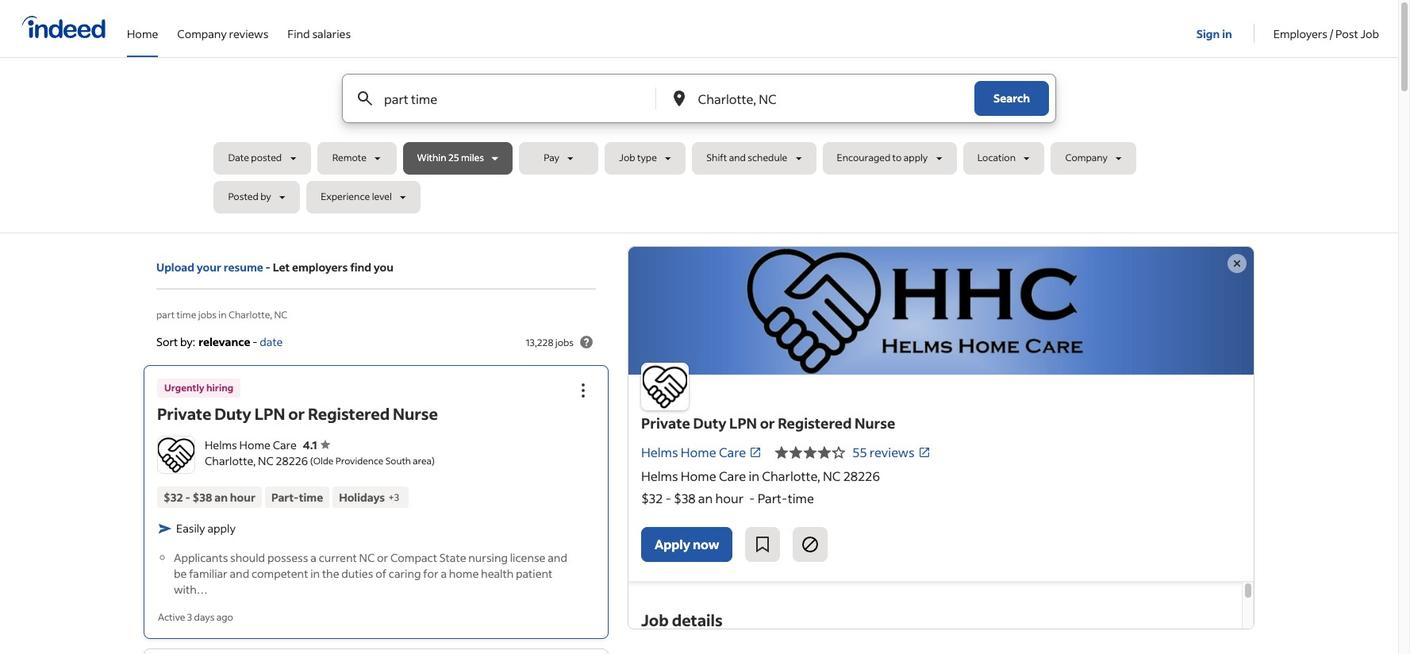 Task type: locate. For each thing, give the bounding box(es) containing it.
helms home care down private duty lpn or registered nurse button
[[205, 438, 297, 453]]

13,228 jobs
[[526, 336, 574, 348]]

duty down hiring
[[215, 404, 251, 424]]

in
[[1223, 26, 1233, 41], [219, 309, 227, 321], [749, 468, 760, 484], [311, 566, 320, 581]]

an for $32 - $38 an hour - part-time
[[699, 490, 713, 506]]

or up 'of'
[[377, 551, 388, 566]]

company
[[177, 26, 227, 41], [1066, 152, 1108, 164]]

a right for
[[441, 566, 447, 581]]

part- down "helms home care in charlotte, nc 28226"
[[758, 490, 788, 506]]

within
[[417, 152, 447, 164]]

reviews left find
[[229, 26, 269, 41]]

private duty lpn or registered nurse
[[157, 404, 438, 424], [642, 414, 896, 433]]

experience
[[321, 191, 370, 203]]

date posted
[[228, 152, 282, 164]]

an down 'helms home care' link
[[699, 490, 713, 506]]

0 vertical spatial 3
[[394, 491, 400, 503]]

1 horizontal spatial helms home care
[[642, 444, 747, 460]]

0 vertical spatial and
[[729, 152, 746, 164]]

registered
[[308, 404, 390, 424], [778, 414, 852, 433]]

nc for part time jobs in charlotte, nc
[[274, 309, 288, 321]]

0 horizontal spatial apply
[[208, 521, 236, 536]]

search: Job title, keywords, or company text field
[[381, 75, 629, 122]]

lpn
[[255, 404, 285, 424], [730, 414, 758, 433]]

job inside dropdown button
[[620, 152, 636, 164]]

part time jobs in charlotte, nc
[[156, 309, 288, 321]]

0 vertical spatial jobs
[[198, 309, 217, 321]]

1 horizontal spatial apply
[[904, 152, 928, 164]]

resume
[[224, 260, 263, 275]]

time for part time jobs in charlotte, nc
[[177, 309, 196, 321]]

/
[[1331, 26, 1334, 41]]

1 horizontal spatial hour
[[716, 490, 744, 506]]

in inside applicants should possess a current nc or compact state nursing license and be familiar and competent in the duties of caring for a home health patient with…
[[311, 566, 320, 581]]

2 horizontal spatial and
[[729, 152, 746, 164]]

and up patient
[[548, 551, 568, 566]]

0 horizontal spatial an
[[215, 490, 228, 505]]

time down (
[[299, 490, 323, 505]]

job left type
[[620, 152, 636, 164]]

job
[[1361, 26, 1380, 41], [620, 152, 636, 164], [642, 610, 669, 630]]

charlotte, up date
[[229, 309, 272, 321]]

1 horizontal spatial $38
[[674, 490, 696, 506]]

helms home care logo image
[[629, 247, 1255, 375], [642, 363, 689, 410]]

and right shift
[[729, 152, 746, 164]]

28226 left (
[[276, 454, 308, 469]]

holidays + 3
[[339, 490, 400, 505]]

date
[[228, 152, 249, 164]]

0 horizontal spatial a
[[311, 551, 317, 566]]

part- down 'charlotte, nc 28226 ( olde providence south area )' at left bottom
[[272, 490, 299, 505]]

nc
[[274, 309, 288, 321], [258, 454, 274, 469], [823, 468, 841, 484], [359, 551, 375, 566]]

active 3 days ago
[[158, 612, 233, 624]]

$38 for $32 - $38 an hour
[[193, 490, 212, 505]]

sort by: relevance - date
[[156, 334, 283, 349]]

date link
[[260, 334, 283, 349]]

nc up date link
[[274, 309, 288, 321]]

0 horizontal spatial private duty lpn or registered nurse
[[157, 404, 438, 424]]

None search field
[[214, 74, 1185, 220]]

0 horizontal spatial company
[[177, 26, 227, 41]]

by
[[261, 191, 271, 203]]

3 left the days
[[187, 612, 192, 624]]

1 horizontal spatial 3
[[394, 491, 400, 503]]

be
[[174, 566, 187, 581]]

1 horizontal spatial 28226
[[844, 468, 880, 484]]

experience level button
[[307, 181, 421, 214]]

time
[[177, 309, 196, 321], [788, 490, 815, 506], [299, 490, 323, 505]]

1 horizontal spatial an
[[699, 490, 713, 506]]

- left let
[[266, 260, 271, 275]]

time down "helms home care in charlotte, nc 28226"
[[788, 490, 815, 506]]

company button
[[1052, 142, 1137, 175]]

registered up 4.1 out of five stars rating icon
[[308, 404, 390, 424]]

1 vertical spatial 3
[[187, 612, 192, 624]]

$38 up apply now
[[674, 490, 696, 506]]

none search field containing search
[[214, 74, 1185, 220]]

$32 up easily
[[164, 490, 183, 505]]

in left the
[[311, 566, 320, 581]]

jobs left help icon
[[556, 336, 574, 348]]

$32 for $32 - $38 an hour - part-time
[[642, 490, 663, 506]]

charlotte, down 4.1 out of 5 stars image
[[762, 468, 821, 484]]

company inside dropdown button
[[1066, 152, 1108, 164]]

or up 4.1 in the bottom left of the page
[[288, 404, 305, 424]]

apply now button
[[642, 527, 733, 562]]

time right part
[[177, 309, 196, 321]]

competent
[[252, 566, 308, 581]]

1 vertical spatial company
[[1066, 152, 1108, 164]]

license
[[510, 551, 546, 566]]

compact
[[391, 551, 437, 566]]

job right post at right
[[1361, 26, 1380, 41]]

3 right holidays
[[394, 491, 400, 503]]

find
[[288, 26, 310, 41]]

location
[[978, 152, 1016, 164]]

in up "relevance"
[[219, 309, 227, 321]]

job for job details
[[642, 610, 669, 630]]

$38 up easily apply
[[193, 490, 212, 505]]

duties
[[342, 566, 373, 581]]

not interested image
[[801, 535, 821, 554]]

2 horizontal spatial job
[[1361, 26, 1380, 41]]

possess
[[268, 551, 308, 566]]

an up easily apply
[[215, 490, 228, 505]]

0 vertical spatial job
[[1361, 26, 1380, 41]]

0 horizontal spatial nurse
[[393, 404, 438, 424]]

1 vertical spatial job
[[620, 152, 636, 164]]

applicants
[[174, 551, 228, 566]]

or up 4.1 out of 5 stars image
[[760, 414, 775, 433]]

1 horizontal spatial time
[[299, 490, 323, 505]]

time for part-time
[[299, 490, 323, 505]]

duty up 'helms home care' link
[[694, 414, 727, 433]]

2 horizontal spatial time
[[788, 490, 815, 506]]

miles
[[461, 152, 484, 164]]

0 horizontal spatial job
[[620, 152, 636, 164]]

0 horizontal spatial registered
[[308, 404, 390, 424]]

nurse up area
[[393, 404, 438, 424]]

registered up 4.1 out of 5 stars image
[[778, 414, 852, 433]]

1 horizontal spatial and
[[548, 551, 568, 566]]

search
[[994, 91, 1031, 106]]

employers
[[1274, 26, 1328, 41]]

private up 'helms home care' link
[[642, 414, 691, 433]]

0 horizontal spatial hour
[[230, 490, 256, 505]]

hour up easily apply
[[230, 490, 256, 505]]

private down urgently
[[157, 404, 211, 424]]

28226
[[276, 454, 308, 469], [844, 468, 880, 484]]

company for company
[[1066, 152, 1108, 164]]

charlotte, nc 28226 ( olde providence south area )
[[205, 454, 435, 469]]

apply right to
[[904, 152, 928, 164]]

a
[[311, 551, 317, 566], [441, 566, 447, 581]]

care left 4.1 in the bottom left of the page
[[273, 438, 297, 453]]

pay button
[[520, 142, 599, 175]]

find
[[350, 260, 372, 275]]

$32 up apply
[[642, 490, 663, 506]]

28226 down 55 at the right of page
[[844, 468, 880, 484]]

jobs up sort by: relevance - date
[[198, 309, 217, 321]]

posted
[[228, 191, 259, 203]]

job actions for private duty lpn or registered nurse is collapsed image
[[574, 381, 593, 400]]

2 vertical spatial job
[[642, 610, 669, 630]]

nurse up 55 reviews
[[855, 414, 896, 433]]

reviews for company reviews
[[229, 26, 269, 41]]

a left current
[[311, 551, 317, 566]]

1 vertical spatial reviews
[[870, 444, 915, 460]]

charlotte,
[[229, 309, 272, 321], [205, 454, 256, 469], [762, 468, 821, 484]]

0 horizontal spatial reviews
[[229, 26, 269, 41]]

1 vertical spatial apply
[[208, 521, 236, 536]]

apply
[[904, 152, 928, 164], [208, 521, 236, 536]]

company reviews
[[177, 26, 269, 41]]

1 horizontal spatial $32
[[642, 490, 663, 506]]

part
[[156, 309, 175, 321]]

- up easily
[[185, 490, 190, 505]]

details
[[672, 610, 723, 630]]

1 horizontal spatial private
[[642, 414, 691, 433]]

private
[[157, 404, 211, 424], [642, 414, 691, 433]]

an
[[699, 490, 713, 506], [215, 490, 228, 505]]

active
[[158, 612, 185, 624]]

1 horizontal spatial or
[[377, 551, 388, 566]]

0 horizontal spatial $38
[[193, 490, 212, 505]]

0 vertical spatial apply
[[904, 152, 928, 164]]

0 horizontal spatial and
[[230, 566, 249, 581]]

hour down "helms home care in charlotte, nc 28226"
[[716, 490, 744, 506]]

0 vertical spatial company
[[177, 26, 227, 41]]

sign in link
[[1197, 1, 1235, 55]]

1 horizontal spatial a
[[441, 566, 447, 581]]

nc for helms home care in charlotte, nc 28226
[[823, 468, 841, 484]]

1 vertical spatial jobs
[[556, 336, 574, 348]]

job left the "details"
[[642, 610, 669, 630]]

reviews right 55 at the right of page
[[870, 444, 915, 460]]

apply right easily
[[208, 521, 236, 536]]

charlotte, for helms home care in charlotte, nc 28226
[[762, 468, 821, 484]]

apply
[[655, 536, 691, 552]]

0 horizontal spatial 3
[[187, 612, 192, 624]]

nc up duties
[[359, 551, 375, 566]]

apply inside "dropdown button"
[[904, 152, 928, 164]]

hour
[[716, 490, 744, 506], [230, 490, 256, 505]]

helms home care up $32 - $38 an hour - part-time
[[642, 444, 747, 460]]

1 horizontal spatial company
[[1066, 152, 1108, 164]]

nc down 4.1 out of 5 stars image
[[823, 468, 841, 484]]

and down should at left bottom
[[230, 566, 249, 581]]

you
[[374, 260, 394, 275]]

0 horizontal spatial 28226
[[276, 454, 308, 469]]

let
[[273, 260, 290, 275]]

care up "helms home care in charlotte, nc 28226"
[[719, 444, 747, 460]]

4.1 out of five stars rating image
[[303, 438, 330, 453]]

home
[[127, 26, 158, 41], [239, 438, 271, 453], [681, 444, 717, 460], [681, 468, 717, 484]]

your
[[197, 260, 221, 275]]

south
[[386, 455, 411, 467]]

0 vertical spatial reviews
[[229, 26, 269, 41]]

0 horizontal spatial lpn
[[255, 404, 285, 424]]

private duty lpn or registered nurse up 4.1 out of 5 stars image
[[642, 414, 896, 433]]

0 horizontal spatial $32
[[164, 490, 183, 505]]

hour for $32 - $38 an hour - part-time
[[716, 490, 744, 506]]

ago
[[217, 612, 233, 624]]

0 horizontal spatial part-
[[272, 490, 299, 505]]

helms
[[205, 438, 237, 453], [642, 444, 679, 460], [642, 468, 679, 484]]

helms home care in charlotte, nc 28226
[[642, 468, 880, 484]]

0 horizontal spatial time
[[177, 309, 196, 321]]

1 horizontal spatial reviews
[[870, 444, 915, 460]]

caring
[[389, 566, 421, 581]]

1 horizontal spatial job
[[642, 610, 669, 630]]

$32
[[642, 490, 663, 506], [164, 490, 183, 505]]

1 vertical spatial a
[[441, 566, 447, 581]]

area
[[413, 455, 432, 467]]

1 horizontal spatial jobs
[[556, 336, 574, 348]]

private duty lpn or registered nurse up 4.1 in the bottom left of the page
[[157, 404, 438, 424]]

nc inside applicants should possess a current nc or compact state nursing license and be familiar and competent in the duties of caring for a home health patient with…
[[359, 551, 375, 566]]

$32 for $32 - $38 an hour
[[164, 490, 183, 505]]



Task type: describe. For each thing, give the bounding box(es) containing it.
0 horizontal spatial helms home care
[[205, 438, 297, 453]]

encouraged to apply
[[837, 152, 928, 164]]

in up $32 - $38 an hour - part-time
[[749, 468, 760, 484]]

part-time
[[272, 490, 323, 505]]

$32 - $38 an hour - part-time
[[642, 490, 815, 506]]

current
[[319, 551, 357, 566]]

job type
[[620, 152, 657, 164]]

charlotte, for part time jobs in charlotte, nc
[[229, 309, 272, 321]]

2 vertical spatial and
[[230, 566, 249, 581]]

- left date
[[253, 334, 258, 349]]

save this job image
[[754, 535, 773, 554]]

3 inside holidays + 3
[[394, 491, 400, 503]]

remote button
[[317, 142, 397, 175]]

apply now
[[655, 536, 720, 552]]

to
[[893, 152, 902, 164]]

find salaries link
[[288, 0, 351, 54]]

1 vertical spatial and
[[548, 551, 568, 566]]

help icon image
[[577, 333, 596, 352]]

- up apply
[[666, 490, 672, 506]]

1 horizontal spatial private duty lpn or registered nurse
[[642, 414, 896, 433]]

hour for $32 - $38 an hour
[[230, 490, 256, 505]]

in right sign
[[1223, 26, 1233, 41]]

care up $32 - $38 an hour - part-time
[[719, 468, 747, 484]]

company reviews link
[[177, 0, 269, 54]]

1 horizontal spatial nurse
[[855, 414, 896, 433]]

0 horizontal spatial private
[[157, 404, 211, 424]]

days
[[194, 612, 215, 624]]

13,228
[[526, 336, 554, 348]]

experience level
[[321, 191, 392, 203]]

employers / post job link
[[1274, 0, 1380, 54]]

holidays
[[339, 490, 385, 505]]

now
[[693, 536, 720, 552]]

2 horizontal spatial or
[[760, 414, 775, 433]]

sign in
[[1197, 26, 1233, 41]]

date posted button
[[214, 142, 311, 175]]

employers / post job
[[1274, 26, 1380, 41]]

25
[[449, 152, 459, 164]]

55 reviews
[[853, 444, 915, 460]]

state
[[440, 551, 466, 566]]

0 horizontal spatial jobs
[[198, 309, 217, 321]]

job type button
[[605, 142, 686, 175]]

urgently hiring
[[164, 382, 234, 394]]

sign
[[1197, 26, 1221, 41]]

the
[[322, 566, 339, 581]]

)
[[432, 455, 435, 467]]

Edit location text field
[[695, 75, 943, 122]]

close job details image
[[1228, 254, 1247, 273]]

encouraged
[[837, 152, 891, 164]]

sort
[[156, 334, 178, 349]]

4.1
[[303, 438, 317, 453]]

1 horizontal spatial part-
[[758, 490, 788, 506]]

upload
[[156, 260, 195, 275]]

of
[[376, 566, 387, 581]]

type
[[638, 152, 657, 164]]

easily apply
[[176, 521, 236, 536]]

home link
[[127, 0, 158, 54]]

location button
[[964, 142, 1045, 175]]

charlotte, up $32 - $38 an hour
[[205, 454, 256, 469]]

helms home care link
[[642, 443, 763, 462]]

nc left (
[[258, 454, 274, 469]]

shift and schedule button
[[693, 142, 817, 175]]

find salaries
[[288, 26, 351, 41]]

within 25 miles button
[[403, 142, 513, 175]]

for
[[423, 566, 439, 581]]

- down "helms home care in charlotte, nc 28226"
[[750, 490, 755, 506]]

relevance
[[199, 334, 250, 349]]

shift and schedule
[[707, 152, 788, 164]]

upload your resume - let employers find you
[[156, 260, 394, 275]]

0 horizontal spatial or
[[288, 404, 305, 424]]

salaries
[[312, 26, 351, 41]]

or inside applicants should possess a current nc or compact state nursing license and be familiar and competent in the duties of caring for a home health patient with…
[[377, 551, 388, 566]]

home
[[449, 566, 479, 581]]

familiar
[[189, 566, 228, 581]]

job details
[[642, 610, 723, 630]]

reviews for 55 reviews
[[870, 444, 915, 460]]

should
[[230, 551, 265, 566]]

job for job type
[[620, 152, 636, 164]]

olde
[[313, 455, 334, 467]]

4.1 out of 5 stars image
[[775, 443, 847, 462]]

nursing
[[469, 551, 508, 566]]

date
[[260, 334, 283, 349]]

with…
[[174, 582, 208, 597]]

nc for applicants should possess a current nc or compact state nursing license and be familiar and competent in the duties of caring for a home health patient with…
[[359, 551, 375, 566]]

pay
[[544, 152, 560, 164]]

55 reviews link
[[853, 444, 931, 460]]

1 horizontal spatial lpn
[[730, 414, 758, 433]]

providence
[[336, 455, 384, 467]]

posted
[[251, 152, 282, 164]]

upload your resume link
[[156, 259, 263, 276]]

(
[[310, 455, 313, 467]]

level
[[372, 191, 392, 203]]

0 horizontal spatial duty
[[215, 404, 251, 424]]

1 horizontal spatial registered
[[778, 414, 852, 433]]

posted by
[[228, 191, 271, 203]]

and inside dropdown button
[[729, 152, 746, 164]]

posted by button
[[214, 181, 300, 214]]

health
[[481, 566, 514, 581]]

company logo image
[[158, 437, 195, 473]]

post
[[1336, 26, 1359, 41]]

company for company reviews
[[177, 26, 227, 41]]

55
[[853, 444, 868, 460]]

$38 for $32 - $38 an hour - part-time
[[674, 490, 696, 506]]

an for $32 - $38 an hour
[[215, 490, 228, 505]]

hiring
[[206, 382, 234, 394]]

private duty lpn or registered nurse button
[[157, 404, 438, 424]]

remote
[[332, 152, 367, 164]]

encouraged to apply button
[[823, 142, 957, 175]]

1 horizontal spatial duty
[[694, 414, 727, 433]]

0 vertical spatial a
[[311, 551, 317, 566]]



Task type: vqa. For each thing, say whether or not it's contained in the screenshot.
Messages Unread count 0 IMAGE
no



